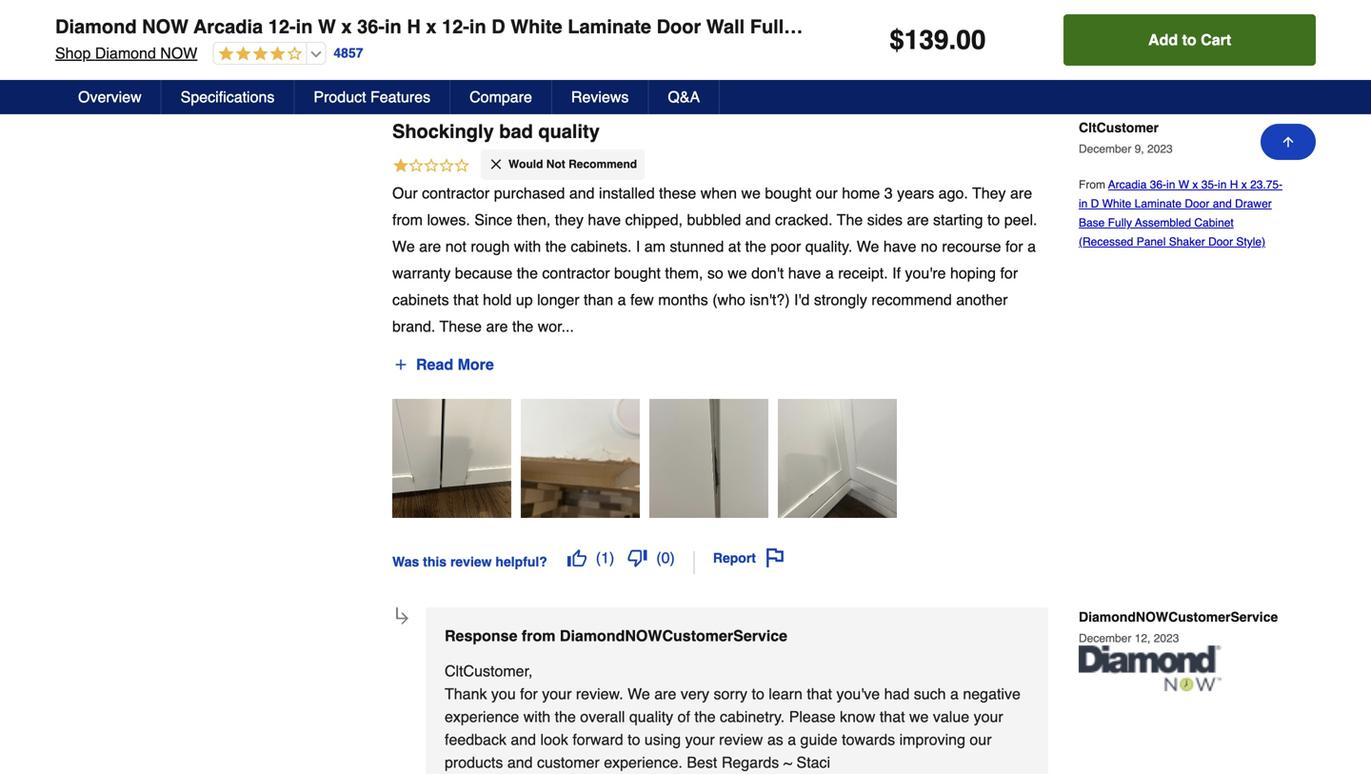 Task type: vqa. For each thing, say whether or not it's contained in the screenshot.
the rightmost 'We'
yes



Task type: describe. For each thing, give the bounding box(es) containing it.
in left bad)
[[296, 16, 313, 38]]

the down they
[[545, 238, 567, 255]]

a down provide
[[153, 45, 159, 58]]

a right as
[[788, 731, 796, 748]]

months
[[658, 291, 708, 308]]

customers
[[272, 14, 325, 28]]

1 vertical spatial we
[[728, 264, 747, 282]]

installed
[[599, 184, 655, 202]]

0 vertical spatial now
[[142, 16, 189, 38]]

honest
[[187, 30, 221, 43]]

since
[[474, 211, 513, 228]]

arcadia 36-in w x 35-in h x 23.75- in d white laminate door and drawer base fully assembled cabinet (recessed panel shaker door style) link
[[1079, 178, 1283, 249]]

style) for diamond now arcadia 12-in w x 36-in h x 12-in d white laminate door wall fully assembled cabinet (recessed panel shaker door style)
[[1257, 16, 1308, 38]]

( for 0
[[656, 549, 662, 567]]

assembled for base
[[1135, 216, 1191, 230]]

arrow right image
[[393, 609, 412, 628]]

1 horizontal spatial from
[[522, 627, 556, 645]]

are left not
[[419, 238, 441, 255]]

0 horizontal spatial white
[[511, 16, 563, 38]]

value
[[933, 708, 970, 726]]

1 vertical spatial diamond
[[95, 44, 156, 62]]

packaging
[[945, 27, 1016, 45]]

are inside the average rating may include incentivized reviews that are labeled with a badge. select customers might be asked to provide honest feedback (good or bad) in exchange for a small reward.
[[106, 14, 123, 28]]

regards
[[722, 754, 779, 771]]

didn't
[[525, 31, 560, 48]]

incentivized
[[247, 0, 307, 13]]

be
[[84, 30, 97, 43]]

close image
[[489, 157, 504, 172]]

cltcustomer december 9, 2023
[[1079, 120, 1173, 156]]

assembled for wall
[[800, 16, 901, 38]]

thumb up image
[[567, 548, 586, 568]]

badge.
[[199, 14, 234, 28]]

in left thumb down image
[[385, 16, 402, 38]]

x up drawer
[[1242, 178, 1247, 192]]

the right the of
[[695, 708, 716, 726]]

12,
[[1135, 632, 1151, 645]]

diamondnow_mbci image
[[1079, 646, 1222, 691]]

ago.
[[939, 184, 968, 202]]

review inside 'cltcustomer, thank you for your review. we are very sorry to learn that you've had such a negative experience with the overall quality of the cabinetry. please know that we value your feedback and look forward to using your review as a guide towards improving our products and customer experience. best regards ~ staci'
[[719, 731, 763, 748]]

you
[[491, 685, 516, 703]]

with inside 'cltcustomer, thank you for your review. we are very sorry to learn that you've had such a negative experience with the overall quality of the cabinetry. please know that we value your feedback and look forward to using your review as a guide towards improving our products and customer experience. best regards ~ staci'
[[524, 708, 551, 726]]

you've
[[837, 685, 880, 703]]

1 horizontal spatial your
[[685, 731, 715, 748]]

starting
[[933, 211, 983, 228]]

don't
[[751, 264, 784, 282]]

arcadia inside arcadia 36-in w x 35-in h x 23.75- in d white laminate door and drawer base fully assembled cabinet (recessed panel shaker door style)
[[1109, 178, 1147, 192]]

specifications
[[181, 88, 275, 106]]

shockingly
[[392, 121, 494, 143]]

d inside arcadia 36-in w x 35-in h x 23.75- in d white laminate door and drawer base fully assembled cabinet (recessed panel shaker door style)
[[1091, 197, 1099, 211]]

few
[[630, 291, 654, 308]]

feedback inside 'cltcustomer, thank you for your review. we are very sorry to learn that you've had such a negative experience with the overall quality of the cabinetry. please know that we value your feedback and look forward to using your review as a guide towards improving our products and customer experience. best regards ~ staci'
[[445, 731, 507, 748]]

a down the quality.
[[826, 264, 834, 282]]

receipt.
[[838, 264, 888, 282]]

of
[[678, 708, 690, 726]]

was this review helpful?
[[392, 554, 547, 570]]

fully for wall
[[750, 16, 795, 38]]

cabinets.
[[571, 238, 632, 255]]

would not recommend
[[509, 158, 637, 171]]

shaker for arcadia 36-in w x 35-in h x 23.75- in d white laminate door and drawer base fully assembled cabinet (recessed panel shaker door style)
[[1169, 235, 1205, 249]]

cart
[[1201, 31, 1232, 49]]

9,
[[1135, 143, 1144, 156]]

23.75-
[[1250, 178, 1283, 192]]

then,
[[517, 211, 551, 228]]

our contractor purchased and installed these when we bought our home 3 years ago.  they are from lowes.  since then, they have chipped, bubbled and cracked.  the sides are starting to peel. we are not rough with the cabinets.  i am stunned at the poor quality.  we have no recourse for a warranty because the contractor bought them, so we don't have a receipt.  if you're hoping for cabinets that hold up longer than a few months (who isn't?) i'd strongly recommend another brand.  these are the wor...
[[392, 184, 1038, 335]]

am
[[644, 238, 666, 255]]

x left the '35-'
[[1193, 178, 1198, 192]]

are inside 'cltcustomer, thank you for your review. we are very sorry to learn that you've had such a negative experience with the overall quality of the cabinetry. please know that we value your feedback and look forward to using your review as a guide towards improving our products and customer experience. best regards ~ staci'
[[655, 685, 677, 703]]

not
[[546, 158, 565, 171]]

white inside arcadia 36-in w x 35-in h x 23.75- in d white laminate door and drawer base fully assembled cabinet (recessed panel shaker door style)
[[1102, 197, 1132, 211]]

2 horizontal spatial have
[[884, 238, 917, 255]]

know
[[840, 708, 876, 726]]

a down peel.
[[1028, 238, 1036, 255]]

and right "products" at bottom left
[[507, 754, 533, 771]]

purchased
[[494, 184, 565, 202]]

1 vertical spatial bought
[[614, 264, 661, 282]]

0 vertical spatial we
[[741, 184, 761, 202]]

them,
[[665, 264, 703, 282]]

arrow up image
[[1281, 134, 1296, 150]]

shaker for diamond now arcadia 12-in w x 36-in h x 12-in d white laminate door wall fully assembled cabinet (recessed panel shaker door style)
[[1138, 16, 1202, 38]]

~
[[784, 754, 792, 771]]

disappointing
[[639, 27, 731, 45]]

was
[[392, 554, 419, 570]]

the up look
[[555, 708, 576, 726]]

and inside arcadia 36-in w x 35-in h x 23.75- in d white laminate door and drawer base fully assembled cabinet (recessed panel shaker door style)
[[1213, 197, 1232, 211]]

cabinet for wall
[[906, 16, 976, 38]]

2023 for cltcustomer
[[1148, 143, 1173, 156]]

1 vertical spatial now
[[160, 44, 198, 62]]

with inside the average rating may include incentivized reviews that are labeled with a badge. select customers might be asked to provide honest feedback (good or bad) in exchange for a small reward.
[[166, 14, 186, 28]]

are down hold
[[486, 318, 508, 335]]

in inside the average rating may include incentivized reviews that are labeled with a badge. select customers might be asked to provide honest feedback (good or bad) in exchange for a small reward.
[[346, 30, 354, 43]]

overview button
[[59, 80, 162, 114]]

in left 23.75-
[[1218, 178, 1227, 192]]

) for ( 0 )
[[670, 549, 675, 567]]

report button
[[707, 542, 791, 574]]

products
[[445, 754, 503, 771]]

december for cltcustomer
[[1079, 143, 1132, 156]]

3
[[884, 184, 893, 202]]

0 vertical spatial d
[[492, 16, 505, 38]]

read more button
[[392, 349, 495, 380]]

thumb down image
[[422, 30, 437, 45]]

these
[[440, 318, 482, 335]]

average
[[107, 0, 148, 13]]

because
[[455, 264, 513, 282]]

they
[[555, 211, 584, 228]]

add
[[1149, 31, 1178, 49]]

features
[[370, 88, 431, 106]]

with inside our contractor purchased and installed these when we bought our home 3 years ago.  they are from lowes.  since then, they have chipped, bubbled and cracked.  the sides are starting to peel. we are not rough with the cabinets.  i am stunned at the poor quality.  we have no recourse for a warranty because the contractor bought them, so we don't have a receipt.  if you're hoping for cabinets that hold up longer than a few months (who isn't?) i'd strongly recommend another brand.  these are the wor...
[[514, 238, 541, 255]]

to inside our contractor purchased and installed these when we bought our home 3 years ago.  they are from lowes.  since then, they have chipped, bubbled and cracked.  the sides are starting to peel. we are not rough with the cabinets.  i am stunned at the poor quality.  we have no recourse for a warranty because the contractor bought them, so we don't have a receipt.  if you're hoping for cabinets that hold up longer than a few months (who isn't?) i'd strongly recommend another brand.  these are the wor...
[[988, 211, 1000, 228]]

include
[[208, 0, 244, 13]]

0 vertical spatial laminate
[[568, 16, 651, 38]]

wor...
[[538, 318, 574, 335]]

0 horizontal spatial we
[[392, 238, 415, 255]]

plus image
[[393, 357, 409, 372]]

read more
[[416, 356, 494, 373]]

cltcustomer
[[1079, 120, 1159, 135]]

w inside arcadia 36-in w x 35-in h x 23.75- in d white laminate door and drawer base fully assembled cabinet (recessed panel shaker door style)
[[1179, 178, 1190, 192]]

customers
[[447, 31, 520, 48]]

1 star image
[[392, 157, 470, 177]]

read
[[416, 356, 453, 373]]

base
[[1079, 216, 1105, 230]]

brand.
[[392, 318, 436, 335]]

when
[[701, 184, 737, 202]]

our
[[392, 184, 418, 202]]

are down 'years'
[[907, 211, 929, 228]]

our inside our contractor purchased and installed these when we bought our home 3 years ago.  they are from lowes.  since then, they have chipped, bubbled and cracked.  the sides are starting to peel. we are not rough with the cabinets.  i am stunned at the poor quality.  we have no recourse for a warranty because the contractor bought them, so we don't have a receipt.  if you're hoping for cabinets that hold up longer than a few months (who isn't?) i'd strongly recommend another brand.  these are the wor...
[[816, 184, 838, 202]]

as
[[767, 731, 784, 748]]

we inside 'cltcustomer, thank you for your review. we are very sorry to learn that you've had such a negative experience with the overall quality of the cabinetry. please know that we value your feedback and look forward to using your review as a guide towards improving our products and customer experience. best regards ~ staci'
[[909, 708, 929, 726]]

1 horizontal spatial diamondnowcustomerservice
[[1079, 609, 1278, 625]]

1 vertical spatial contractor
[[542, 264, 610, 282]]

warranty
[[392, 264, 451, 282]]

bad
[[499, 121, 533, 143]]

to up experience.
[[628, 731, 640, 748]]

0 horizontal spatial contractor
[[422, 184, 490, 202]]

product
[[314, 88, 366, 106]]

in left the '35-'
[[1167, 178, 1176, 192]]

review.
[[576, 685, 623, 703]]

cracking
[[852, 27, 912, 45]]

the down "up"
[[512, 318, 534, 335]]

chipped,
[[625, 211, 683, 228]]

flag image
[[766, 548, 785, 568]]

0 vertical spatial w
[[318, 16, 336, 38]]

(recessed for diamond now arcadia 12-in w x 36-in h x 12-in d white laminate door wall fully assembled cabinet (recessed panel shaker door style)
[[981, 16, 1077, 38]]

years
[[897, 184, 934, 202]]

in right thumb down image
[[469, 16, 486, 38]]

overview
[[78, 88, 142, 106]]

to up cabinetry.
[[752, 685, 765, 703]]

cltcustomer,
[[445, 662, 533, 680]]

h inside arcadia 36-in w x 35-in h x 23.75- in d white laminate door and drawer base fully assembled cabinet (recessed panel shaker door style)
[[1230, 178, 1238, 192]]

quality inside 'cltcustomer, thank you for your review. we are very sorry to learn that you've had such a negative experience with the overall quality of the cabinetry. please know that we value your feedback and look forward to using your review as a guide towards improving our products and customer experience. best regards ~ staci'
[[629, 708, 673, 726]]

than
[[584, 291, 613, 308]]

the right at
[[745, 238, 766, 255]]

another
[[956, 291, 1008, 308]]

had
[[884, 685, 910, 703]]

4857
[[334, 45, 363, 61]]

so
[[707, 264, 724, 282]]



Task type: locate. For each thing, give the bounding box(es) containing it.
now down rating
[[142, 16, 189, 38]]

0 horizontal spatial )
[[609, 549, 615, 567]]

contractor
[[422, 184, 490, 202], [542, 264, 610, 282]]

1 vertical spatial with
[[514, 238, 541, 255]]

now
[[142, 16, 189, 38], [160, 44, 198, 62]]

style) for arcadia 36-in w x 35-in h x 23.75- in d white laminate door and drawer base fully assembled cabinet (recessed panel shaker door style)
[[1237, 235, 1266, 249]]

0 horizontal spatial h
[[407, 16, 421, 38]]

1 vertical spatial panel
[[1137, 235, 1166, 249]]

1 horizontal spatial white
[[1102, 197, 1132, 211]]

to inside button
[[1182, 31, 1197, 49]]

shaker inside arcadia 36-in w x 35-in h x 23.75- in d white laminate door and drawer base fully assembled cabinet (recessed panel shaker door style)
[[1169, 235, 1205, 249]]

learn
[[769, 685, 803, 703]]

( for 1
[[596, 549, 601, 567]]

36-
[[357, 16, 385, 38], [1150, 178, 1167, 192]]

product features button
[[295, 80, 451, 114]]

we
[[392, 238, 415, 255], [857, 238, 879, 255], [628, 685, 650, 703]]

not
[[445, 238, 467, 255]]

provide
[[146, 30, 184, 43]]

0 vertical spatial december
[[1079, 143, 1132, 156]]

1 horizontal spatial panel
[[1137, 235, 1166, 249]]

https://photos us.bazaarvoice.com/photo/2/cghvdg86bg93zxm/dcbe7abc b028 5b96 acb3 77b882977358 image
[[392, 399, 511, 518]]

for right you
[[520, 685, 538, 703]]

our left home
[[816, 184, 838, 202]]

with down rating
[[166, 14, 186, 28]]

0 vertical spatial 36-
[[357, 16, 385, 38]]

review up regards
[[719, 731, 763, 748]]

forward
[[573, 731, 623, 748]]

1 horizontal spatial cabinet
[[1195, 216, 1234, 230]]

shockingly bad quality
[[392, 121, 600, 143]]

the
[[545, 238, 567, 255], [745, 238, 766, 255], [517, 264, 538, 282], [512, 318, 534, 335], [555, 708, 576, 726], [695, 708, 716, 726]]

0 horizontal spatial cabinet
[[906, 16, 976, 38]]

a down may
[[189, 14, 196, 28]]

the up "up"
[[517, 264, 538, 282]]

0 horizontal spatial arcadia
[[193, 16, 263, 38]]

shortcoming button
[[1036, 20, 1146, 53]]

1 horizontal spatial review
[[719, 731, 763, 748]]

drawers
[[763, 27, 820, 45]]

1 vertical spatial white
[[1102, 197, 1132, 211]]

1 vertical spatial diamondnowcustomerservice
[[560, 627, 788, 645]]

( right thumb down icon
[[656, 549, 662, 567]]

are up asked
[[106, 14, 123, 28]]

12- right thumb down image
[[442, 16, 469, 38]]

( right 'thumb up' icon
[[596, 549, 601, 567]]

0 vertical spatial white
[[511, 16, 563, 38]]

diamond down asked
[[95, 44, 156, 62]]

2 ) from the left
[[670, 549, 675, 567]]

december inside the diamondnowcustomerservice december 12, 2023
[[1079, 632, 1132, 645]]

strongly
[[814, 291, 867, 308]]

diamondnowcustomerservice up very
[[560, 627, 788, 645]]

report
[[713, 550, 756, 566]]

in up base
[[1079, 197, 1088, 211]]

style) right cart
[[1257, 16, 1308, 38]]

your left review.
[[542, 685, 572, 703]]

h left thumb down image
[[407, 16, 421, 38]]

1 vertical spatial shaker
[[1169, 235, 1205, 249]]

1 vertical spatial review
[[719, 731, 763, 748]]

a left few
[[618, 291, 626, 308]]

laminate down 9,
[[1135, 197, 1182, 211]]

2 december from the top
[[1079, 632, 1132, 645]]

laminate inside arcadia 36-in w x 35-in h x 23.75- in d white laminate door and drawer base fully assembled cabinet (recessed panel shaker door style)
[[1135, 197, 1182, 211]]

diamond now arcadia 12-in w x 36-in h x 12-in d white laminate door wall fully assembled cabinet (recessed panel shaker door style)
[[55, 16, 1308, 38]]

for inside the average rating may include incentivized reviews that are labeled with a badge. select customers might be asked to provide honest feedback (good or bad) in exchange for a small reward.
[[137, 45, 150, 58]]

for down provide
[[137, 45, 150, 58]]

review
[[450, 554, 492, 570], [719, 731, 763, 748]]

0 vertical spatial style)
[[1257, 16, 1308, 38]]

fully inside arcadia 36-in w x 35-in h x 23.75- in d white laminate door and drawer base fully assembled cabinet (recessed panel shaker door style)
[[1108, 216, 1132, 230]]

with
[[166, 14, 186, 28], [514, 238, 541, 255], [524, 708, 551, 726]]

your
[[542, 685, 572, 703], [974, 708, 1003, 726], [685, 731, 715, 748]]

0 horizontal spatial from
[[392, 211, 423, 228]]

assembled
[[800, 16, 901, 38], [1135, 216, 1191, 230]]

from down our
[[392, 211, 423, 228]]

compare
[[470, 88, 532, 106]]

2 vertical spatial your
[[685, 731, 715, 748]]

1 horizontal spatial d
[[1091, 197, 1099, 211]]

drawer
[[1235, 197, 1272, 211]]

0 vertical spatial assembled
[[800, 16, 901, 38]]

(recessed inside arcadia 36-in w x 35-in h x 23.75- in d white laminate door and drawer base fully assembled cabinet (recessed panel shaker door style)
[[1079, 235, 1134, 249]]

that up please
[[807, 685, 832, 703]]

( 0 )
[[656, 549, 675, 567]]

panel for arcadia 36-in w x 35-in h x 23.75- in d white laminate door and drawer base fully assembled cabinet (recessed panel shaker door style)
[[1137, 235, 1166, 249]]

36- right might
[[357, 16, 385, 38]]

with up look
[[524, 708, 551, 726]]

d
[[492, 16, 505, 38], [1091, 197, 1099, 211]]

0 vertical spatial the
[[84, 0, 103, 13]]

1 horizontal spatial have
[[788, 264, 821, 282]]

arcadia
[[193, 16, 263, 38], [1109, 178, 1147, 192]]

your down 'negative' on the bottom of page
[[974, 708, 1003, 726]]

cabinets
[[392, 291, 449, 308]]

0 vertical spatial feedback
[[224, 30, 271, 43]]

arcadia down include
[[193, 16, 263, 38]]

0 horizontal spatial review
[[450, 554, 492, 570]]

that down had
[[880, 708, 905, 726]]

q&a button
[[649, 80, 720, 114]]

1 ) from the left
[[609, 549, 615, 567]]

1 vertical spatial (recessed
[[1079, 235, 1134, 249]]

cabinet for base
[[1195, 216, 1234, 230]]

now down provide
[[160, 44, 198, 62]]

2 vertical spatial with
[[524, 708, 551, 726]]

0 vertical spatial diamond
[[55, 16, 137, 38]]

1 horizontal spatial bought
[[765, 184, 812, 202]]

2023 inside the diamondnowcustomerservice december 12, 2023
[[1154, 632, 1179, 645]]

w left the '35-'
[[1179, 178, 1190, 192]]

style) down drawer
[[1237, 235, 1266, 249]]

1 horizontal spatial arcadia
[[1109, 178, 1147, 192]]

0 vertical spatial arcadia
[[193, 16, 263, 38]]

shortcoming
[[1048, 27, 1134, 45]]

the average rating may include incentivized reviews that are labeled with a badge. select customers might be asked to provide honest feedback (good or bad) in exchange for a small reward.
[[84, 0, 356, 58]]

specifications button
[[162, 80, 295, 114]]

0 vertical spatial 2023
[[1148, 143, 1173, 156]]

that up these
[[453, 291, 479, 308]]

4 stars image
[[214, 46, 302, 63]]

https://photos us.bazaarvoice.com/photo/2/cghvdg86bg93zxm/accdcc1f 0461 5f57 ab21 d48c64ae7eda image
[[778, 399, 897, 518]]

our inside 'cltcustomer, thank you for your review. we are very sorry to learn that you've had such a negative experience with the overall quality of the cabinetry. please know that we value your feedback and look forward to using your review as a guide towards improving our products and customer experience. best regards ~ staci'
[[970, 731, 992, 748]]

a up the value
[[950, 685, 959, 703]]

2023 for diamondnowcustomerservice
[[1154, 632, 1179, 645]]

from inside our contractor purchased and installed these when we bought our home 3 years ago.  they are from lowes.  since then, they have chipped, bubbled and cracked.  the sides are starting to peel. we are not rough with the cabinets.  i am stunned at the poor quality.  we have no recourse for a warranty because the contractor bought them, so we don't have a receipt.  if you're hoping for cabinets that hold up longer than a few months (who isn't?) i'd strongly recommend another brand.  these are the wor...
[[392, 211, 423, 228]]

we right when
[[741, 184, 761, 202]]

0 horizontal spatial have
[[588, 211, 621, 228]]

0 horizontal spatial your
[[542, 685, 572, 703]]

in up 4857
[[346, 30, 354, 43]]

h
[[407, 16, 421, 38], [1230, 178, 1238, 192]]

for down peel.
[[1006, 238, 1023, 255]]

style) inside arcadia 36-in w x 35-in h x 23.75- in d white laminate door and drawer base fully assembled cabinet (recessed panel shaker door style)
[[1237, 235, 1266, 249]]

our down 'negative' on the bottom of page
[[970, 731, 992, 748]]

1 12- from the left
[[268, 16, 296, 38]]

0 vertical spatial our
[[816, 184, 838, 202]]

q&a
[[668, 88, 700, 106]]

2023 inside 'cltcustomer december 9, 2023'
[[1148, 143, 1173, 156]]

to inside the average rating may include incentivized reviews that are labeled with a badge. select customers might be asked to provide honest feedback (good or bad) in exchange for a small reward.
[[133, 30, 143, 43]]

x up 4857
[[341, 16, 352, 38]]

with down then,
[[514, 238, 541, 255]]

we inside 'cltcustomer, thank you for your review. we are very sorry to learn that you've had such a negative experience with the overall quality of the cabinetry. please know that we value your feedback and look forward to using your review as a guide towards improving our products and customer experience. best regards ~ staci'
[[628, 685, 650, 703]]

review right this
[[450, 554, 492, 570]]

have up cabinets. on the left top of page
[[588, 211, 621, 228]]

and up poor
[[746, 211, 771, 228]]

rating
[[151, 0, 180, 13]]

december down cltcustomer
[[1079, 143, 1132, 156]]

d down from
[[1091, 197, 1099, 211]]

contractor up longer on the left top
[[542, 264, 610, 282]]

are left very
[[655, 685, 677, 703]]

0 vertical spatial review
[[450, 554, 492, 570]]

reward.
[[192, 45, 231, 58]]

w
[[318, 16, 336, 38], [1179, 178, 1190, 192]]

0 horizontal spatial 36-
[[357, 16, 385, 38]]

) left thumb down icon
[[609, 549, 615, 567]]

w right or
[[318, 16, 336, 38]]

1 horizontal spatial the
[[837, 211, 863, 228]]

for right hoping
[[1000, 264, 1018, 282]]

https://photos us.bazaarvoice.com/photo/2/cghvdg86bg93zxm/26053d9b b5b3 5270 83fe 39a91b808029 image
[[649, 399, 769, 518]]

quality up would not recommend
[[538, 121, 600, 143]]

1 horizontal spatial h
[[1230, 178, 1238, 192]]

0 horizontal spatial diamondnowcustomerservice
[[560, 627, 788, 645]]

fully for base
[[1108, 216, 1132, 230]]

) right thumb down icon
[[670, 549, 675, 567]]

the up be
[[84, 0, 103, 13]]

0 horizontal spatial fully
[[750, 16, 795, 38]]

1 vertical spatial feedback
[[445, 731, 507, 748]]

shaker down the '35-'
[[1169, 235, 1205, 249]]

1 horizontal spatial laminate
[[1135, 197, 1182, 211]]

december inside 'cltcustomer december 9, 2023'
[[1079, 143, 1132, 156]]

1 vertical spatial fully
[[1108, 216, 1132, 230]]

thumb down image
[[628, 548, 647, 568]]

2 12- from the left
[[442, 16, 469, 38]]

cabinet inside arcadia 36-in w x 35-in h x 23.75- in d white laminate door and drawer base fully assembled cabinet (recessed panel shaker door style)
[[1195, 216, 1234, 230]]

0 vertical spatial with
[[166, 14, 186, 28]]

1 horizontal spatial assembled
[[1135, 216, 1191, 230]]

at
[[728, 238, 741, 255]]

using
[[645, 731, 681, 748]]

may
[[183, 0, 204, 13]]

recommend
[[569, 158, 637, 171]]

and left look
[[511, 731, 536, 748]]

best
[[687, 754, 717, 771]]

no
[[921, 238, 938, 255]]

1 vertical spatial assembled
[[1135, 216, 1191, 230]]

(who
[[713, 291, 746, 308]]

might
[[328, 14, 356, 28]]

0 vertical spatial cabinet
[[906, 16, 976, 38]]

1 horizontal spatial 36-
[[1150, 178, 1167, 192]]

1 vertical spatial from
[[522, 627, 556, 645]]

experience
[[445, 708, 519, 726]]

we right the "so"
[[728, 264, 747, 282]]

quality up using on the left bottom
[[629, 708, 673, 726]]

0 vertical spatial quality
[[538, 121, 600, 143]]

1 vertical spatial the
[[837, 211, 863, 228]]

0 horizontal spatial quality
[[538, 121, 600, 143]]

laminate right didn't
[[568, 16, 651, 38]]

the inside our contractor purchased and installed these when we bought our home 3 years ago.  they are from lowes.  since then, they have chipped, bubbled and cracked.  the sides are starting to peel. we are not rough with the cabinets.  i am stunned at the poor quality.  we have no recourse for a warranty because the contractor bought them, so we don't have a receipt.  if you're hoping for cabinets that hold up longer than a few months (who isn't?) i'd strongly recommend another brand.  these are the wor...
[[837, 211, 863, 228]]

$ 139 . 00
[[890, 25, 986, 55]]

1 vertical spatial 36-
[[1150, 178, 1167, 192]]

are up peel.
[[1010, 184, 1032, 202]]

customers didn't like
[[447, 31, 588, 48]]

bought up cracked.
[[765, 184, 812, 202]]

we down such
[[909, 708, 929, 726]]

have
[[588, 211, 621, 228], [884, 238, 917, 255], [788, 264, 821, 282]]

the inside the average rating may include incentivized reviews that are labeled with a badge. select customers might be asked to provide honest feedback (good or bad) in exchange for a small reward.
[[84, 0, 103, 13]]

panel for diamond now arcadia 12-in w x 36-in h x 12-in d white laminate door wall fully assembled cabinet (recessed panel shaker door style)
[[1082, 16, 1133, 38]]

diamondnowcustomerservice up "12,"
[[1079, 609, 1278, 625]]

for
[[137, 45, 150, 58], [1006, 238, 1023, 255], [1000, 264, 1018, 282], [520, 685, 538, 703]]

(recessed for arcadia 36-in w x 35-in h x 23.75- in d white laminate door and drawer base fully assembled cabinet (recessed panel shaker door style)
[[1079, 235, 1134, 249]]

2 ( from the left
[[656, 549, 662, 567]]

product features
[[314, 88, 431, 106]]

d left didn't
[[492, 16, 505, 38]]

0
[[662, 549, 670, 567]]

0 vertical spatial shaker
[[1138, 16, 1202, 38]]

from right response
[[522, 627, 556, 645]]

and up they
[[569, 184, 595, 202]]

shaker right shortcoming in the top right of the page
[[1138, 16, 1202, 38]]

12-
[[268, 16, 296, 38], [442, 16, 469, 38]]

1 vertical spatial quality
[[629, 708, 673, 726]]

december for diamondnowcustomerservice
[[1079, 632, 1132, 645]]

the down home
[[837, 211, 863, 228]]

fully right wall
[[750, 16, 795, 38]]

0 vertical spatial your
[[542, 685, 572, 703]]

0 vertical spatial panel
[[1082, 16, 1133, 38]]

36- left the '35-'
[[1150, 178, 1167, 192]]

.
[[949, 25, 956, 55]]

0 horizontal spatial panel
[[1082, 16, 1133, 38]]

staci
[[797, 754, 831, 771]]

we right review.
[[628, 685, 650, 703]]

we up receipt.
[[857, 238, 879, 255]]

1 horizontal spatial fully
[[1108, 216, 1132, 230]]

1 horizontal spatial contractor
[[542, 264, 610, 282]]

panel inside arcadia 36-in w x 35-in h x 23.75- in d white laminate door and drawer base fully assembled cabinet (recessed panel shaker door style)
[[1137, 235, 1166, 249]]

small
[[163, 45, 189, 58]]

you're
[[905, 264, 946, 282]]

contractor up lowes.
[[422, 184, 490, 202]]

0 vertical spatial (recessed
[[981, 16, 1077, 38]]

feedback up "products" at bottom left
[[445, 731, 507, 748]]

1 vertical spatial have
[[884, 238, 917, 255]]

1 vertical spatial style)
[[1237, 235, 1266, 249]]

to
[[133, 30, 143, 43], [1182, 31, 1197, 49], [988, 211, 1000, 228], [752, 685, 765, 703], [628, 731, 640, 748]]

0 horizontal spatial (
[[596, 549, 601, 567]]

1 horizontal spatial our
[[970, 731, 992, 748]]

that inside our contractor purchased and installed these when we bought our home 3 years ago.  they are from lowes.  since then, they have chipped, bubbled and cracked.  the sides are starting to peel. we are not rough with the cabinets.  i am stunned at the poor quality.  we have no recourse for a warranty because the contractor bought them, so we don't have a receipt.  if you're hoping for cabinets that hold up longer than a few months (who isn't?) i'd strongly recommend another brand.  these are the wor...
[[453, 291, 479, 308]]

to down they
[[988, 211, 1000, 228]]

0 horizontal spatial assembled
[[800, 16, 901, 38]]

add to cart
[[1149, 31, 1232, 49]]

feedback
[[224, 30, 271, 43], [445, 731, 507, 748]]

we up warranty
[[392, 238, 415, 255]]

from
[[392, 211, 423, 228], [522, 627, 556, 645]]

white down from
[[1102, 197, 1132, 211]]

1 december from the top
[[1079, 143, 1132, 156]]

to right add
[[1182, 31, 1197, 49]]

for inside 'cltcustomer, thank you for your review. we are very sorry to learn that you've had such a negative experience with the overall quality of the cabinetry. please know that we value your feedback and look forward to using your review as a guide towards improving our products and customer experience. best regards ~ staci'
[[520, 685, 538, 703]]

1 vertical spatial 2023
[[1154, 632, 1179, 645]]

2 vertical spatial we
[[909, 708, 929, 726]]

2023 right "12,"
[[1154, 632, 1179, 645]]

0 horizontal spatial laminate
[[568, 16, 651, 38]]

1 horizontal spatial feedback
[[445, 731, 507, 748]]

2023 right 9,
[[1148, 143, 1173, 156]]

1 horizontal spatial quality
[[629, 708, 673, 726]]

0 vertical spatial bought
[[765, 184, 812, 202]]

2 horizontal spatial your
[[974, 708, 1003, 726]]

guide
[[800, 731, 838, 748]]

a
[[189, 14, 196, 28], [153, 45, 159, 58], [1028, 238, 1036, 255], [826, 264, 834, 282], [618, 291, 626, 308], [950, 685, 959, 703], [788, 731, 796, 748]]

have up the i'd
[[788, 264, 821, 282]]

1 vertical spatial your
[[974, 708, 1003, 726]]

overall
[[580, 708, 625, 726]]

that
[[84, 14, 103, 28], [453, 291, 479, 308], [807, 685, 832, 703], [880, 708, 905, 726]]

december
[[1079, 143, 1132, 156], [1079, 632, 1132, 645]]

that inside the average rating may include incentivized reviews that are labeled with a badge. select customers might be asked to provide honest feedback (good or bad) in exchange for a small reward.
[[84, 14, 103, 28]]

like
[[565, 31, 588, 48]]

stunned
[[670, 238, 724, 255]]

your up best
[[685, 731, 715, 748]]

1 vertical spatial h
[[1230, 178, 1238, 192]]

shaker
[[1138, 16, 1202, 38], [1169, 235, 1205, 249]]

36- inside arcadia 36-in w x 35-in h x 23.75- in d white laminate door and drawer base fully assembled cabinet (recessed panel shaker door style)
[[1150, 178, 1167, 192]]

towards
[[842, 731, 895, 748]]

0 vertical spatial from
[[392, 211, 423, 228]]

feedback inside the average rating may include incentivized reviews that are labeled with a badge. select customers might be asked to provide honest feedback (good or bad) in exchange for a small reward.
[[224, 30, 271, 43]]

1 vertical spatial cabinet
[[1195, 216, 1234, 230]]

1 horizontal spatial (
[[656, 549, 662, 567]]

december left "12,"
[[1079, 632, 1132, 645]]

https://photos us.bazaarvoice.com/photo/2/cghvdg86bg93zxm/9b478ec1 b137 5053 a2a0 3f94e62560d5 image
[[521, 399, 640, 518]]

(
[[596, 549, 601, 567], [656, 549, 662, 567]]

response from diamondnowcustomerservice
[[445, 627, 788, 645]]

1 ( from the left
[[596, 549, 601, 567]]

2 horizontal spatial we
[[857, 238, 879, 255]]

x
[[341, 16, 352, 38], [426, 16, 437, 38], [1193, 178, 1198, 192], [1242, 178, 1247, 192]]

0 horizontal spatial d
[[492, 16, 505, 38]]

) for ( 1 )
[[609, 549, 615, 567]]

1 vertical spatial d
[[1091, 197, 1099, 211]]

1 horizontal spatial )
[[670, 549, 675, 567]]

1 vertical spatial arcadia
[[1109, 178, 1147, 192]]

h right the '35-'
[[1230, 178, 1238, 192]]

negative
[[963, 685, 1021, 703]]

0 horizontal spatial w
[[318, 16, 336, 38]]

assembled inside arcadia 36-in w x 35-in h x 23.75- in d white laminate door and drawer base fully assembled cabinet (recessed panel shaker door style)
[[1135, 216, 1191, 230]]

quality.
[[805, 238, 853, 255]]

arcadia 36-in w x 35-in h x 23.75- in d white laminate door and drawer base fully assembled cabinet (recessed panel shaker door style)
[[1079, 178, 1283, 249]]

bought down i
[[614, 264, 661, 282]]

this
[[423, 554, 447, 570]]

x left customers
[[426, 16, 437, 38]]

0 horizontal spatial 12-
[[268, 16, 296, 38]]

1 vertical spatial our
[[970, 731, 992, 748]]

0 horizontal spatial feedback
[[224, 30, 271, 43]]

reviews
[[571, 88, 629, 106]]

cabinetry.
[[720, 708, 785, 726]]

0 horizontal spatial our
[[816, 184, 838, 202]]

please
[[789, 708, 836, 726]]



